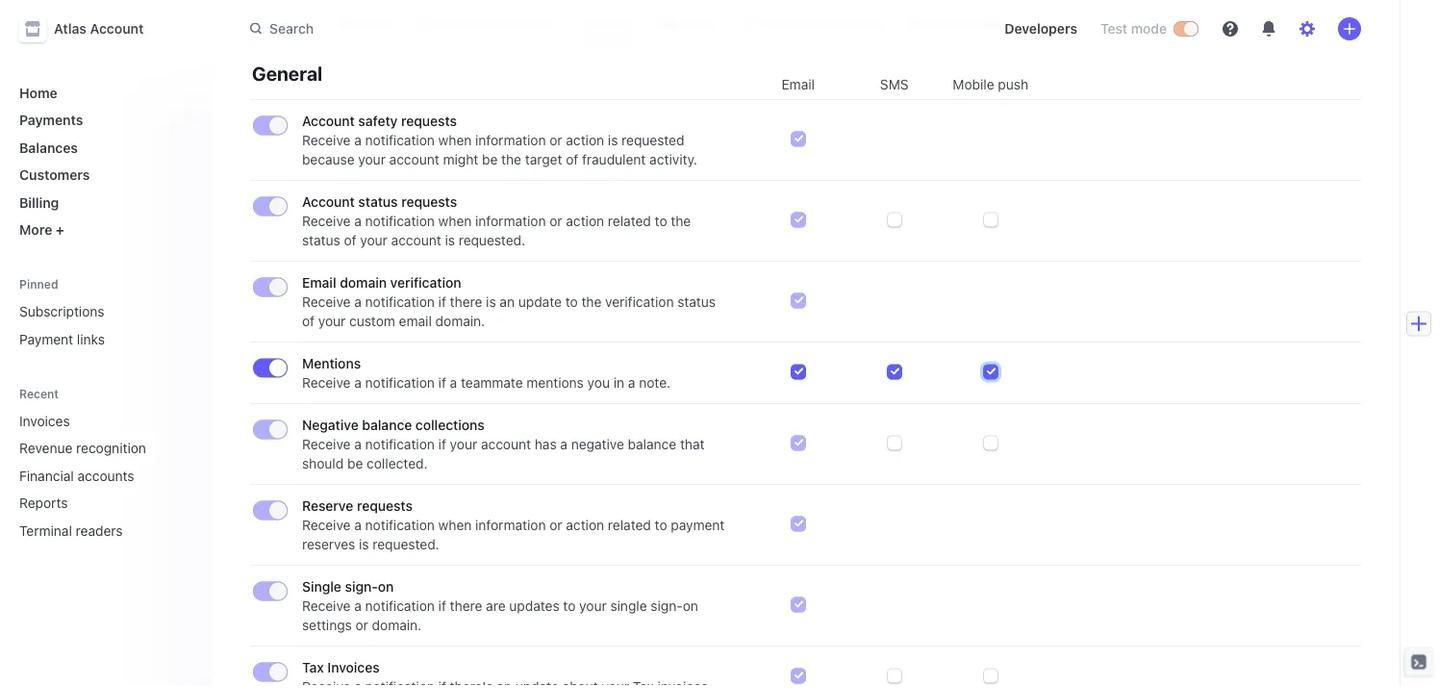 Task type: describe. For each thing, give the bounding box(es) containing it.
and
[[809, 16, 833, 32]]

account status requests receive a notification when information or action related to the status of your account is requested.
[[302, 194, 691, 248]]

1 horizontal spatial invoices
[[328, 660, 380, 675]]

or inside account status requests receive a notification when information or action related to the status of your account is requested.
[[550, 213, 562, 229]]

is inside account safety requests receive a notification when information or action is requested because your account might be the target of fraudulent activity.
[[608, 132, 618, 148]]

payment
[[671, 517, 725, 533]]

more
[[19, 222, 52, 238]]

invoices inside the recent element
[[19, 413, 70, 429]]

teammate
[[461, 375, 523, 391]]

a inside email domain verification receive a notification if there is an update to the verification status of your custom email domain.
[[354, 294, 362, 310]]

action for related
[[566, 213, 604, 229]]

0 vertical spatial balances
[[658, 16, 716, 32]]

reserve
[[302, 498, 353, 514]]

your inside account safety requests receive a notification when information or action is requested because your account might be the target of fraudulent activity.
[[358, 152, 386, 167]]

or inside account safety requests receive a notification when information or action is requested because your account might be the target of fraudulent activity.
[[550, 132, 562, 148]]

account safety requests receive a notification when information or action is requested because your account might be the target of fraudulent activity.
[[302, 113, 698, 167]]

mobile push
[[953, 76, 1029, 92]]

mentions receive a notification if a teammate mentions you in a note.
[[302, 356, 671, 391]]

financial accounts
[[19, 468, 134, 484]]

target
[[525, 152, 562, 167]]

note.
[[639, 375, 671, 391]]

subscriptions
[[19, 304, 104, 319]]

receive for account safety requests
[[302, 132, 351, 148]]

information for target
[[475, 132, 546, 148]]

because
[[302, 152, 355, 167]]

collected.
[[367, 456, 428, 471]]

developers
[[1005, 21, 1078, 37]]

home link
[[12, 77, 196, 108]]

atlas
[[54, 21, 87, 37]]

tax invoices
[[302, 660, 380, 675]]

mentions
[[302, 356, 361, 371]]

api alerts and actions link
[[735, 7, 892, 41]]

your inside "negative balance collections receive a notification if your account has a negative balance that should be collected."
[[450, 436, 477, 452]]

test
[[1101, 21, 1128, 37]]

activity.
[[650, 152, 698, 167]]

billing link
[[12, 187, 196, 218]]

mentions
[[527, 375, 584, 391]]

be inside "negative balance collections receive a notification if your account has a negative balance that should be collected."
[[347, 456, 363, 471]]

atlas account
[[54, 21, 144, 37]]

Search text field
[[239, 11, 781, 46]]

has
[[535, 436, 557, 452]]

recognition
[[76, 440, 146, 456]]

1 vertical spatial payments link
[[12, 104, 196, 136]]

home
[[19, 85, 57, 101]]

api
[[743, 16, 765, 32]]

email for email domain verification receive a notification if there is an update to the verification status of your custom email domain.
[[302, 275, 336, 291]]

the inside account safety requests receive a notification when information or action is requested because your account might be the target of fraudulent activity.
[[501, 152, 522, 167]]

update
[[518, 294, 562, 310]]

1 vertical spatial balances link
[[12, 132, 196, 163]]

the for related
[[671, 213, 691, 229]]

alerts
[[769, 16, 806, 32]]

receive for account status requests
[[302, 213, 351, 229]]

receive for negative balance collections
[[302, 436, 351, 452]]

api alerts and actions
[[743, 16, 884, 32]]

payment
[[19, 331, 73, 347]]

if for collections
[[438, 436, 446, 452]]

notification inside reserve requests receive a notification when information or action related to payment reserves is requested.
[[365, 517, 435, 533]]

requested. inside account status requests receive a notification when information or action related to the status of your account is requested.
[[459, 232, 525, 248]]

0 vertical spatial on
[[378, 579, 394, 595]]

account inside button
[[90, 21, 144, 37]]

that
[[680, 436, 705, 452]]

action for is
[[566, 132, 604, 148]]

customers link
[[12, 159, 196, 191]]

revenue recognition link
[[12, 433, 169, 464]]

of inside account safety requests receive a notification when information or action is requested because your account might be the target of fraudulent activity.
[[566, 152, 579, 167]]

more +
[[19, 222, 64, 238]]

payment links link
[[12, 323, 196, 355]]

terminal
[[19, 522, 72, 538]]

payment links
[[19, 331, 105, 347]]

related inside account status requests receive a notification when information or action related to the status of your account is requested.
[[608, 213, 651, 229]]

should
[[302, 456, 344, 471]]

of inside account status requests receive a notification when information or action related to the status of your account is requested.
[[344, 232, 357, 248]]

notification for safety
[[365, 132, 435, 148]]

invoices link
[[12, 405, 169, 436]]

notification for status
[[365, 213, 435, 229]]

a down negative
[[354, 436, 362, 452]]

might
[[443, 152, 478, 167]]

an
[[500, 294, 515, 310]]

receive for single sign-on
[[302, 598, 351, 614]]

email
[[399, 313, 432, 329]]

there for are
[[450, 598, 482, 614]]

pinned
[[19, 277, 58, 291]]

links
[[77, 331, 105, 347]]

is inside email domain verification receive a notification if there is an update to the verification status of your custom email domain.
[[486, 294, 496, 310]]

1 vertical spatial verification
[[605, 294, 674, 310]]

of inside email domain verification receive a notification if there is an update to the verification status of your custom email domain.
[[302, 313, 315, 329]]

your inside account status requests receive a notification when information or action related to the status of your account is requested.
[[360, 232, 388, 248]]

+
[[56, 222, 64, 238]]

negative
[[302, 417, 359, 433]]

1 vertical spatial general
[[252, 62, 323, 84]]

be inside account safety requests receive a notification when information or action is requested because your account might be the target of fraudulent activity.
[[482, 152, 498, 167]]

pinned element
[[12, 296, 196, 355]]

1 vertical spatial on
[[683, 598, 698, 614]]

terminal readers link
[[12, 515, 169, 546]]

account for account status requests receive a notification when information or action related to the status of your account is requested.
[[302, 194, 355, 210]]

push
[[998, 76, 1029, 92]]

if inside mentions receive a notification if a teammate mentions you in a note.
[[438, 375, 446, 391]]

fraudulent
[[582, 152, 646, 167]]

notification inside mentions receive a notification if a teammate mentions you in a note.
[[365, 375, 435, 391]]

to inside reserve requests receive a notification when information or action related to payment reserves is requested.
[[655, 517, 667, 533]]

revenue
[[19, 440, 73, 456]]

requested. inside reserve requests receive a notification when information or action related to payment reserves is requested.
[[373, 536, 439, 552]]

notification for sign-
[[365, 598, 435, 614]]

tax
[[302, 660, 324, 675]]

notification for domain
[[365, 294, 435, 310]]

billing
[[19, 194, 59, 210]]

general link
[[573, 7, 638, 41]]

is inside reserve requests receive a notification when information or action related to payment reserves is requested.
[[359, 536, 369, 552]]

customers
[[19, 167, 90, 183]]

payouts
[[341, 16, 393, 32]]

product updates
[[911, 16, 1019, 32]]

single sign-on receive a notification if there are updates to your single sign-on settings or domain.
[[302, 579, 698, 633]]

terminal readers
[[19, 522, 123, 538]]

a down the mentions
[[354, 375, 362, 391]]

information for requested.
[[475, 213, 546, 229]]

negative balance collections receive a notification if your account has a negative balance that should be collected.
[[302, 417, 705, 471]]



Task type: locate. For each thing, give the bounding box(es) containing it.
action inside account status requests receive a notification when information or action related to the status of your account is requested.
[[566, 213, 604, 229]]

if inside "negative balance collections receive a notification if your account has a negative balance that should be collected."
[[438, 436, 446, 452]]

5 receive from the top
[[302, 436, 351, 452]]

action up fraudulent
[[566, 132, 604, 148]]

1 horizontal spatial payments link
[[242, 7, 322, 41]]

when down might
[[438, 213, 472, 229]]

to
[[655, 213, 667, 229], [566, 294, 578, 310], [655, 517, 667, 533], [563, 598, 576, 614]]

2 vertical spatial the
[[582, 294, 602, 310]]

if left the an
[[438, 294, 446, 310]]

action inside reserve requests receive a notification when information or action related to payment reserves is requested.
[[566, 517, 604, 533]]

0 horizontal spatial payments link
[[12, 104, 196, 136]]

2 vertical spatial account
[[302, 194, 355, 210]]

1 horizontal spatial general
[[580, 16, 631, 32]]

reports
[[19, 495, 68, 511]]

action down fraudulent
[[566, 213, 604, 229]]

to down activity.
[[655, 213, 667, 229]]

1 vertical spatial the
[[671, 213, 691, 229]]

0 vertical spatial the
[[501, 152, 522, 167]]

or down target
[[550, 213, 562, 229]]

email inside email domain verification receive a notification if there is an update to the verification status of your custom email domain.
[[302, 275, 336, 291]]

0 vertical spatial account
[[389, 152, 439, 167]]

1 vertical spatial status
[[302, 232, 340, 248]]

to inside email domain verification receive a notification if there is an update to the verification status of your custom email domain.
[[566, 294, 578, 310]]

1 horizontal spatial payments
[[250, 16, 314, 32]]

account right atlas
[[90, 21, 144, 37]]

financial accounts link
[[12, 460, 169, 491]]

collections
[[416, 417, 485, 433]]

1 when from the top
[[438, 132, 472, 148]]

there for is
[[450, 294, 482, 310]]

when for account safety requests
[[438, 132, 472, 148]]

0 vertical spatial balance
[[362, 417, 412, 433]]

2 vertical spatial of
[[302, 313, 315, 329]]

core navigation links element
[[12, 77, 196, 245]]

1 horizontal spatial sign-
[[651, 598, 683, 614]]

1 vertical spatial action
[[566, 213, 604, 229]]

there inside email domain verification receive a notification if there is an update to the verification status of your custom email domain.
[[450, 294, 482, 310]]

domain. inside email domain verification receive a notification if there is an update to the verification status of your custom email domain.
[[436, 313, 485, 329]]

0 vertical spatial sign-
[[345, 579, 378, 595]]

0 horizontal spatial domain.
[[372, 617, 422, 633]]

updates inside single sign-on receive a notification if there are updates to your single sign-on settings or domain.
[[509, 598, 560, 614]]

or up target
[[550, 132, 562, 148]]

1 horizontal spatial status
[[358, 194, 398, 210]]

1 related from the top
[[608, 213, 651, 229]]

0 horizontal spatial requested.
[[373, 536, 439, 552]]

a up domain
[[354, 213, 362, 229]]

notification down safety
[[365, 132, 435, 148]]

1 vertical spatial account
[[391, 232, 441, 248]]

is left the an
[[486, 294, 496, 310]]

1 vertical spatial accounts
[[77, 468, 134, 484]]

account up the because
[[302, 113, 355, 129]]

1 horizontal spatial updates
[[966, 16, 1019, 32]]

1 horizontal spatial balances link
[[650, 7, 724, 41]]

if up "collections"
[[438, 375, 446, 391]]

receive inside reserve requests receive a notification when information or action related to payment reserves is requested.
[[302, 517, 351, 533]]

there inside single sign-on receive a notification if there are updates to your single sign-on settings or domain.
[[450, 598, 482, 614]]

1 horizontal spatial domain.
[[436, 313, 485, 329]]

Search search field
[[239, 11, 781, 46]]

receive down domain
[[302, 294, 351, 310]]

email left domain
[[302, 275, 336, 291]]

receive for email domain verification
[[302, 294, 351, 310]]

0 horizontal spatial status
[[302, 232, 340, 248]]

action
[[566, 132, 604, 148], [566, 213, 604, 229], [566, 517, 604, 533]]

or inside reserve requests receive a notification when information or action related to payment reserves is requested.
[[550, 517, 562, 533]]

1 if from the top
[[438, 294, 446, 310]]

1 vertical spatial balances
[[19, 140, 78, 155]]

receive up the because
[[302, 132, 351, 148]]

3 information from the top
[[475, 517, 546, 533]]

if left are
[[438, 598, 446, 614]]

0 vertical spatial be
[[482, 152, 498, 167]]

2 vertical spatial account
[[481, 436, 531, 452]]

receive inside account safety requests receive a notification when information or action is requested because your account might be the target of fraudulent activity.
[[302, 132, 351, 148]]

balances up customers
[[19, 140, 78, 155]]

0 horizontal spatial balance
[[362, 417, 412, 433]]

balance up collected.
[[362, 417, 412, 433]]

domain
[[340, 275, 387, 291]]

invoices up revenue
[[19, 413, 70, 429]]

1 horizontal spatial of
[[344, 232, 357, 248]]

1 vertical spatial information
[[475, 213, 546, 229]]

mobile
[[953, 76, 995, 92]]

balances link down "home" link at the left top of the page
[[12, 132, 196, 163]]

financial
[[19, 468, 74, 484]]

0 horizontal spatial invoices
[[19, 413, 70, 429]]

status inside email domain verification receive a notification if there is an update to the verification status of your custom email domain.
[[678, 294, 716, 310]]

2 notification from the top
[[365, 213, 435, 229]]

related down fraudulent
[[608, 213, 651, 229]]

0 horizontal spatial general
[[252, 62, 323, 84]]

your down safety
[[358, 152, 386, 167]]

requested. up the an
[[459, 232, 525, 248]]

single
[[302, 579, 341, 595]]

product
[[911, 16, 963, 32]]

reserve requests receive a notification when information or action related to payment reserves is requested.
[[302, 498, 725, 552]]

0 vertical spatial requests
[[401, 113, 457, 129]]

0 horizontal spatial balances
[[19, 140, 78, 155]]

3 receive from the top
[[302, 294, 351, 310]]

recent navigation links element
[[0, 385, 212, 546]]

tab list
[[242, 7, 1362, 42]]

domain. right settings
[[372, 617, 422, 633]]

receive down the because
[[302, 213, 351, 229]]

a right the has
[[560, 436, 568, 452]]

2 horizontal spatial status
[[678, 294, 716, 310]]

there left the an
[[450, 294, 482, 310]]

notification down email
[[365, 375, 435, 391]]

if for on
[[438, 598, 446, 614]]

email domain verification receive a notification if there is an update to the verification status of your custom email domain.
[[302, 275, 716, 329]]

receive inside "negative balance collections receive a notification if your account has a negative balance that should be collected."
[[302, 436, 351, 452]]

the down activity.
[[671, 213, 691, 229]]

status
[[358, 194, 398, 210], [302, 232, 340, 248], [678, 294, 716, 310]]

invoices right tax
[[328, 660, 380, 675]]

when for account status requests
[[438, 213, 472, 229]]

0 vertical spatial domain.
[[436, 313, 485, 329]]

a inside account status requests receive a notification when information or action related to the status of your account is requested.
[[354, 213, 362, 229]]

if for verification
[[438, 294, 446, 310]]

1 vertical spatial related
[[608, 517, 651, 533]]

4 notification from the top
[[365, 375, 435, 391]]

1 vertical spatial requests
[[401, 194, 457, 210]]

receive inside single sign-on receive a notification if there are updates to your single sign-on settings or domain.
[[302, 598, 351, 614]]

or inside single sign-on receive a notification if there are updates to your single sign-on settings or domain.
[[356, 617, 368, 633]]

1 vertical spatial payments
[[19, 112, 83, 128]]

receive down reserve
[[302, 517, 351, 533]]

account inside account safety requests receive a notification when information or action is requested because your account might be the target of fraudulent activity.
[[302, 113, 355, 129]]

0 vertical spatial invoices
[[19, 413, 70, 429]]

0 vertical spatial there
[[450, 294, 482, 310]]

atlas account button
[[19, 15, 163, 42]]

accounts down recognition
[[77, 468, 134, 484]]

1 horizontal spatial balances
[[658, 16, 716, 32]]

verification up email
[[390, 275, 461, 291]]

the right update
[[582, 294, 602, 310]]

2 if from the top
[[438, 375, 446, 391]]

2 vertical spatial information
[[475, 517, 546, 533]]

on right the 'single'
[[683, 598, 698, 614]]

sms
[[880, 76, 909, 92]]

payments inside tab list
[[250, 16, 314, 32]]

when inside reserve requests receive a notification when information or action related to payment reserves is requested.
[[438, 517, 472, 533]]

3 action from the top
[[566, 517, 604, 533]]

1 horizontal spatial email
[[782, 76, 815, 92]]

7 receive from the top
[[302, 598, 351, 614]]

account inside account status requests receive a notification when information or action related to the status of your account is requested.
[[302, 194, 355, 210]]

is inside account status requests receive a notification when information or action related to the status of your account is requested.
[[445, 232, 455, 248]]

there left are
[[450, 598, 482, 614]]

0 horizontal spatial updates
[[509, 598, 560, 614]]

if inside email domain verification receive a notification if there is an update to the verification status of your custom email domain.
[[438, 294, 446, 310]]

mode
[[1131, 21, 1167, 37]]

test mode
[[1101, 21, 1167, 37]]

the inside account status requests receive a notification when information or action related to the status of your account is requested.
[[671, 213, 691, 229]]

3 when from the top
[[438, 517, 472, 533]]

accounts for financial accounts
[[77, 468, 134, 484]]

your left "custom"
[[318, 313, 346, 329]]

account for account safety requests receive a notification when information or action is requested because your account might be the target of fraudulent activity.
[[302, 113, 355, 129]]

requested.
[[459, 232, 525, 248], [373, 536, 439, 552]]

0 vertical spatial when
[[438, 132, 472, 148]]

notification inside "negative balance collections receive a notification if your account has a negative balance that should be collected."
[[365, 436, 435, 452]]

notification up tax invoices
[[365, 598, 435, 614]]

when up might
[[438, 132, 472, 148]]

verification
[[390, 275, 461, 291], [605, 294, 674, 310]]

receive inside mentions receive a notification if a teammate mentions you in a note.
[[302, 375, 351, 391]]

notification up domain
[[365, 213, 435, 229]]

4 receive from the top
[[302, 375, 351, 391]]

action down negative
[[566, 517, 604, 533]]

1 vertical spatial email
[[302, 275, 336, 291]]

search
[[269, 20, 314, 36]]

accounts inside the recent element
[[77, 468, 134, 484]]

if inside single sign-on receive a notification if there are updates to your single sign-on settings or domain.
[[438, 598, 446, 614]]

recent element
[[0, 405, 212, 546]]

2 when from the top
[[438, 213, 472, 229]]

or down the has
[[550, 517, 562, 533]]

a up reserves at the bottom left of the page
[[354, 517, 362, 533]]

accounts for connected accounts
[[494, 16, 553, 32]]

0 vertical spatial account
[[90, 21, 144, 37]]

the left target
[[501, 152, 522, 167]]

1 horizontal spatial the
[[582, 294, 602, 310]]

connected
[[420, 16, 490, 32]]

2 vertical spatial requests
[[357, 498, 413, 514]]

1 horizontal spatial on
[[683, 598, 698, 614]]

of right target
[[566, 152, 579, 167]]

2 action from the top
[[566, 213, 604, 229]]

your inside single sign-on receive a notification if there are updates to your single sign-on settings or domain.
[[579, 598, 607, 614]]

notification up collected.
[[365, 436, 435, 452]]

help image
[[1223, 21, 1238, 37]]

requested. right reserves at the bottom left of the page
[[373, 536, 439, 552]]

notification down collected.
[[365, 517, 435, 533]]

updates right are
[[509, 598, 560, 614]]

1 vertical spatial updates
[[509, 598, 560, 614]]

be
[[482, 152, 498, 167], [347, 456, 363, 471]]

0 vertical spatial status
[[358, 194, 398, 210]]

receive inside account status requests receive a notification when information or action related to the status of your account is requested.
[[302, 213, 351, 229]]

payments link up customers link
[[12, 104, 196, 136]]

notification for balance
[[365, 436, 435, 452]]

account inside account status requests receive a notification when information or action related to the status of your account is requested.
[[391, 232, 441, 248]]

2 horizontal spatial of
[[566, 152, 579, 167]]

0 vertical spatial balances link
[[650, 7, 724, 41]]

0 horizontal spatial verification
[[390, 275, 461, 291]]

account
[[90, 21, 144, 37], [302, 113, 355, 129], [302, 194, 355, 210]]

1 notification from the top
[[365, 132, 435, 148]]

1 receive from the top
[[302, 132, 351, 148]]

connected accounts link
[[412, 7, 561, 41]]

of up the mentions
[[302, 313, 315, 329]]

receive up settings
[[302, 598, 351, 614]]

2 vertical spatial status
[[678, 294, 716, 310]]

2 horizontal spatial the
[[671, 213, 691, 229]]

a inside single sign-on receive a notification if there are updates to your single sign-on settings or domain.
[[354, 598, 362, 614]]

balances inside core navigation links element
[[19, 140, 78, 155]]

sign- right single
[[345, 579, 378, 595]]

sign-
[[345, 579, 378, 595], [651, 598, 683, 614]]

0 vertical spatial action
[[566, 132, 604, 148]]

requests up might
[[401, 113, 457, 129]]

requests inside reserve requests receive a notification when information or action related to payment reserves is requested.
[[357, 498, 413, 514]]

0 vertical spatial verification
[[390, 275, 461, 291]]

is up fraudulent
[[608, 132, 618, 148]]

information inside account safety requests receive a notification when information or action is requested because your account might be the target of fraudulent activity.
[[475, 132, 546, 148]]

readers
[[76, 522, 123, 538]]

there
[[450, 294, 482, 310], [450, 598, 482, 614]]

actions
[[837, 16, 884, 32]]

custom
[[349, 313, 395, 329]]

account left might
[[389, 152, 439, 167]]

when inside account safety requests receive a notification when information or action is requested because your account might be the target of fraudulent activity.
[[438, 132, 472, 148]]

payments link left payouts link
[[242, 7, 322, 41]]

0 vertical spatial general
[[580, 16, 631, 32]]

tab list containing payments
[[242, 7, 1362, 42]]

subscriptions link
[[12, 296, 196, 327]]

0 vertical spatial updates
[[966, 16, 1019, 32]]

payments down home
[[19, 112, 83, 128]]

your up domain
[[360, 232, 388, 248]]

notification up email
[[365, 294, 435, 310]]

5 notification from the top
[[365, 436, 435, 452]]

reserves
[[302, 536, 355, 552]]

revenue recognition
[[19, 440, 146, 456]]

0 horizontal spatial email
[[302, 275, 336, 291]]

requests down collected.
[[357, 498, 413, 514]]

product updates link
[[903, 7, 1026, 41]]

0 horizontal spatial balances link
[[12, 132, 196, 163]]

information inside reserve requests receive a notification when information or action related to payment reserves is requested.
[[475, 517, 546, 533]]

if
[[438, 294, 446, 310], [438, 375, 446, 391], [438, 436, 446, 452], [438, 598, 446, 614]]

settings image
[[1300, 21, 1315, 37]]

to inside account status requests receive a notification when information or action related to the status of your account is requested.
[[655, 213, 667, 229]]

when up single sign-on receive a notification if there are updates to your single sign-on settings or domain. on the left bottom
[[438, 517, 472, 533]]

notification inside account safety requests receive a notification when information or action is requested because your account might be the target of fraudulent activity.
[[365, 132, 435, 148]]

information inside account status requests receive a notification when information or action related to the status of your account is requested.
[[475, 213, 546, 229]]

the for update
[[582, 294, 602, 310]]

sign- right the 'single'
[[651, 598, 683, 614]]

negative
[[571, 436, 624, 452]]

1 horizontal spatial be
[[482, 152, 498, 167]]

related inside reserve requests receive a notification when information or action related to payment reserves is requested.
[[608, 517, 651, 533]]

requests down might
[[401, 194, 457, 210]]

0 vertical spatial payments
[[250, 16, 314, 32]]

safety
[[358, 113, 398, 129]]

action inside account safety requests receive a notification when information or action is requested because your account might be the target of fraudulent activity.
[[566, 132, 604, 148]]

payments
[[250, 16, 314, 32], [19, 112, 83, 128]]

account left the has
[[481, 436, 531, 452]]

notification inside email domain verification receive a notification if there is an update to the verification status of your custom email domain.
[[365, 294, 435, 310]]

domain. inside single sign-on receive a notification if there are updates to your single sign-on settings or domain.
[[372, 617, 422, 633]]

1 information from the top
[[475, 132, 546, 148]]

1 vertical spatial there
[[450, 598, 482, 614]]

a
[[354, 132, 362, 148], [354, 213, 362, 229], [354, 294, 362, 310], [354, 375, 362, 391], [450, 375, 457, 391], [628, 375, 636, 391], [354, 436, 362, 452], [560, 436, 568, 452], [354, 517, 362, 533], [354, 598, 362, 614]]

information down "negative balance collections receive a notification if your account has a negative balance that should be collected."
[[475, 517, 546, 533]]

to left payment
[[655, 517, 667, 533]]

a inside reserve requests receive a notification when information or action related to payment reserves is requested.
[[354, 517, 362, 533]]

on
[[378, 579, 394, 595], [683, 598, 698, 614]]

domain. right email
[[436, 313, 485, 329]]

a down safety
[[354, 132, 362, 148]]

or right settings
[[356, 617, 368, 633]]

receive inside email domain verification receive a notification if there is an update to the verification status of your custom email domain.
[[302, 294, 351, 310]]

6 receive from the top
[[302, 517, 351, 533]]

account inside "negative balance collections receive a notification if your account has a negative balance that should be collected."
[[481, 436, 531, 452]]

3 notification from the top
[[365, 294, 435, 310]]

are
[[486, 598, 506, 614]]

a right in
[[628, 375, 636, 391]]

requests inside account safety requests receive a notification when information or action is requested because your account might be the target of fraudulent activity.
[[401, 113, 457, 129]]

in
[[614, 375, 625, 391]]

a down domain
[[354, 294, 362, 310]]

balances link left api
[[650, 7, 724, 41]]

updates
[[966, 16, 1019, 32], [509, 598, 560, 614]]

7 notification from the top
[[365, 598, 435, 614]]

a left teammate on the left bottom of the page
[[450, 375, 457, 391]]

0 horizontal spatial of
[[302, 313, 315, 329]]

2 vertical spatial when
[[438, 517, 472, 533]]

to inside single sign-on receive a notification if there are updates to your single sign-on settings or domain.
[[563, 598, 576, 614]]

settings
[[302, 617, 352, 633]]

3 if from the top
[[438, 436, 446, 452]]

your left the 'single'
[[579, 598, 607, 614]]

be right might
[[482, 152, 498, 167]]

1 horizontal spatial verification
[[605, 294, 674, 310]]

1 horizontal spatial requested.
[[459, 232, 525, 248]]

1 horizontal spatial balance
[[628, 436, 677, 452]]

0 horizontal spatial payments
[[19, 112, 83, 128]]

1 vertical spatial invoices
[[328, 660, 380, 675]]

2 receive from the top
[[302, 213, 351, 229]]

payments link
[[242, 7, 322, 41], [12, 104, 196, 136]]

to left the 'single'
[[563, 598, 576, 614]]

1 vertical spatial of
[[344, 232, 357, 248]]

information
[[475, 132, 546, 148], [475, 213, 546, 229], [475, 517, 546, 533]]

0 horizontal spatial the
[[501, 152, 522, 167]]

accounts right connected
[[494, 16, 553, 32]]

2 information from the top
[[475, 213, 546, 229]]

notification inside single sign-on receive a notification if there are updates to your single sign-on settings or domain.
[[365, 598, 435, 614]]

if down "collections"
[[438, 436, 446, 452]]

verification up note.
[[605, 294, 674, 310]]

your
[[358, 152, 386, 167], [360, 232, 388, 248], [318, 313, 346, 329], [450, 436, 477, 452], [579, 598, 607, 614]]

payments left payouts
[[250, 16, 314, 32]]

related left payment
[[608, 517, 651, 533]]

0 vertical spatial payments link
[[242, 7, 322, 41]]

1 action from the top
[[566, 132, 604, 148]]

1 vertical spatial account
[[302, 113, 355, 129]]

invoices
[[19, 413, 70, 429], [328, 660, 380, 675]]

0 vertical spatial accounts
[[494, 16, 553, 32]]

your down "collections"
[[450, 436, 477, 452]]

recent
[[19, 387, 59, 400]]

1 there from the top
[[450, 294, 482, 310]]

requested
[[622, 132, 685, 148]]

single
[[611, 598, 647, 614]]

be right should
[[347, 456, 363, 471]]

the inside email domain verification receive a notification if there is an update to the verification status of your custom email domain.
[[582, 294, 602, 310]]

email down alerts
[[782, 76, 815, 92]]

1 horizontal spatial accounts
[[494, 16, 553, 32]]

developers link
[[997, 13, 1085, 44]]

1 vertical spatial sign-
[[651, 598, 683, 614]]

payouts link
[[333, 7, 400, 41]]

you
[[588, 375, 610, 391]]

a inside account safety requests receive a notification when information or action is requested because your account might be the target of fraudulent activity.
[[354, 132, 362, 148]]

0 vertical spatial requested.
[[459, 232, 525, 248]]

0 horizontal spatial be
[[347, 456, 363, 471]]

requests for account safety requests
[[401, 113, 457, 129]]

0 vertical spatial of
[[566, 152, 579, 167]]

1 vertical spatial balance
[[628, 436, 677, 452]]

balance left that
[[628, 436, 677, 452]]

1 vertical spatial requested.
[[373, 536, 439, 552]]

email for email
[[782, 76, 815, 92]]

connected accounts
[[420, 16, 553, 32]]

notification inside account status requests receive a notification when information or action related to the status of your account is requested.
[[365, 213, 435, 229]]

on right single
[[378, 579, 394, 595]]

requests for account status requests
[[401, 194, 457, 210]]

balances
[[658, 16, 716, 32], [19, 140, 78, 155]]

payments inside core navigation links element
[[19, 112, 83, 128]]

requests
[[401, 113, 457, 129], [401, 194, 457, 210], [357, 498, 413, 514]]

information down target
[[475, 213, 546, 229]]

the
[[501, 152, 522, 167], [671, 213, 691, 229], [582, 294, 602, 310]]

is down might
[[445, 232, 455, 248]]

account down the because
[[302, 194, 355, 210]]

account up email
[[391, 232, 441, 248]]

when inside account status requests receive a notification when information or action related to the status of your account is requested.
[[438, 213, 472, 229]]

receive down the mentions
[[302, 375, 351, 391]]

0 vertical spatial related
[[608, 213, 651, 229]]

2 there from the top
[[450, 598, 482, 614]]

a up tax invoices
[[354, 598, 362, 614]]

0 horizontal spatial on
[[378, 579, 394, 595]]

receive up should
[[302, 436, 351, 452]]

requests inside account status requests receive a notification when information or action related to the status of your account is requested.
[[401, 194, 457, 210]]

reports link
[[12, 487, 169, 519]]

to right update
[[566, 294, 578, 310]]

information up target
[[475, 132, 546, 148]]

account inside account safety requests receive a notification when information or action is requested because your account might be the target of fraudulent activity.
[[389, 152, 439, 167]]

your inside email domain verification receive a notification if there is an update to the verification status of your custom email domain.
[[318, 313, 346, 329]]

1 vertical spatial be
[[347, 456, 363, 471]]

4 if from the top
[[438, 598, 446, 614]]

0 horizontal spatial accounts
[[77, 468, 134, 484]]

pinned navigation links element
[[12, 276, 196, 355]]

2 vertical spatial action
[[566, 517, 604, 533]]

0 vertical spatial email
[[782, 76, 815, 92]]

0 vertical spatial information
[[475, 132, 546, 148]]

6 notification from the top
[[365, 517, 435, 533]]

2 related from the top
[[608, 517, 651, 533]]

is
[[608, 132, 618, 148], [445, 232, 455, 248], [486, 294, 496, 310], [359, 536, 369, 552]]

1 vertical spatial when
[[438, 213, 472, 229]]

of up domain
[[344, 232, 357, 248]]



Task type: vqa. For each thing, say whether or not it's contained in the screenshot.
Edit Date ICON
no



